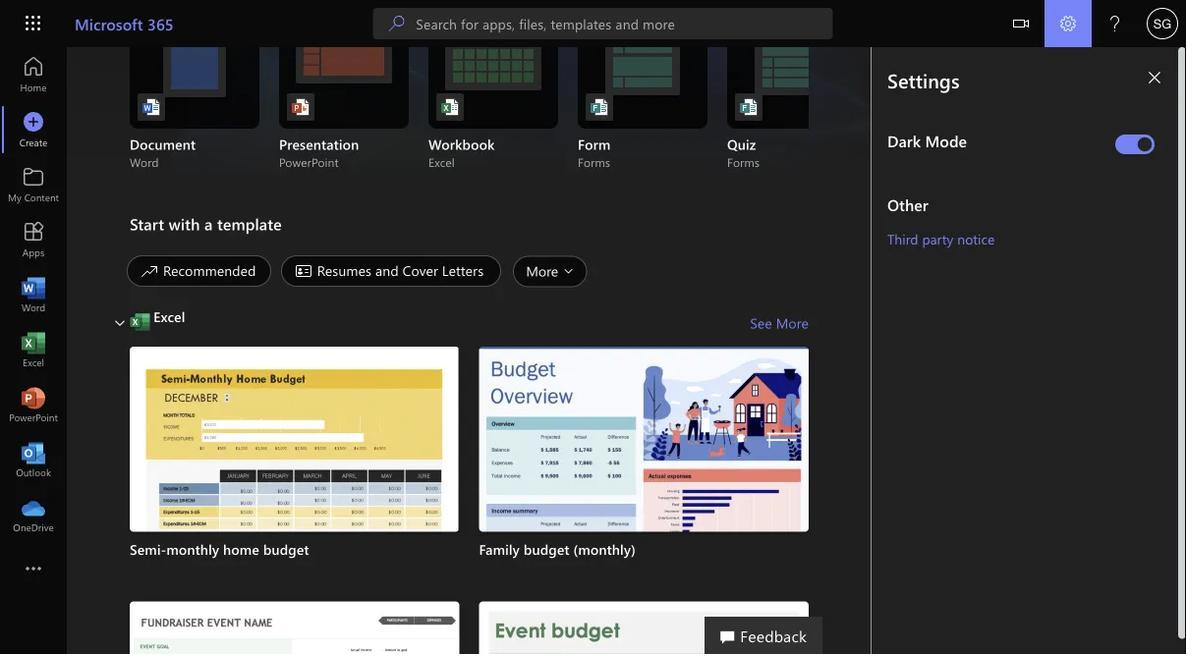 Task type: locate. For each thing, give the bounding box(es) containing it.
family budget (monthly) list item
[[479, 347, 809, 602]]

forms for form
[[578, 154, 611, 170]]

0 horizontal spatial budget
[[263, 541, 309, 559]]

list containing semi-monthly home budget
[[130, 347, 809, 655]]

form forms
[[578, 135, 611, 170]]

1 horizontal spatial more
[[776, 314, 809, 332]]

other
[[888, 194, 929, 215]]

cover
[[403, 262, 438, 280]]

1 horizontal spatial budget
[[524, 541, 570, 559]]

see
[[750, 314, 773, 332]]

forms
[[578, 154, 611, 170], [728, 154, 760, 170]]

tab list
[[122, 255, 809, 293]]

more right letters
[[526, 262, 559, 280]]

start
[[130, 213, 164, 234]]

presentation powerpoint
[[279, 135, 359, 170]]

with
[[169, 213, 200, 234]]

excel inside workbook excel
[[429, 154, 455, 170]]

see more link
[[750, 308, 809, 339]]

onedrive image
[[24, 505, 43, 525]]

0 horizontal spatial forms
[[578, 154, 611, 170]]

notice
[[958, 230, 995, 248]]

excel image
[[24, 340, 43, 360]]

1 budget from the left
[[263, 541, 309, 559]]

apps image
[[24, 230, 43, 250]]

2 forms from the left
[[728, 154, 760, 170]]

(monthly)
[[574, 541, 636, 559]]

form
[[578, 135, 611, 153]]


[[114, 317, 126, 329]]

forms down 'quiz'
[[728, 154, 760, 170]]

other element
[[888, 194, 1163, 215]]

navigation
[[0, 47, 67, 543]]

excel workbook image
[[440, 97, 460, 117]]

1 horizontal spatial forms
[[728, 154, 760, 170]]

365
[[147, 13, 174, 34]]

family budget (monthly) image
[[479, 347, 809, 602]]

1 vertical spatial excel
[[153, 308, 185, 326]]

excel right 
[[153, 308, 185, 326]]

2 budget from the left
[[524, 541, 570, 559]]

forms down form
[[578, 154, 611, 170]]

budget for fundraiser event image
[[130, 602, 460, 655]]

word
[[130, 154, 159, 170]]

excel
[[429, 154, 455, 170], [153, 308, 185, 326]]

list
[[130, 347, 809, 655]]

word document image
[[142, 97, 161, 117]]

quiz
[[728, 135, 756, 153]]

third party notice link
[[888, 230, 995, 248]]

forms inside form forms
[[578, 154, 611, 170]]

1 horizontal spatial excel
[[429, 154, 455, 170]]

microsoft 365 banner
[[0, 0, 1187, 51]]

0 vertical spatial more
[[526, 262, 559, 280]]

quiz forms
[[728, 135, 760, 170]]

feedback button
[[705, 617, 823, 655]]

resumes and cover letters element
[[281, 256, 501, 287]]

budget
[[263, 541, 309, 559], [524, 541, 570, 559]]

more right see
[[776, 314, 809, 332]]

powerpoint presentation image
[[291, 97, 311, 117]]

and
[[376, 262, 399, 280]]


[[1014, 16, 1029, 31]]

0 horizontal spatial excel
[[153, 308, 185, 326]]

forms for quiz
[[728, 154, 760, 170]]

outlook image
[[24, 450, 43, 470]]

family budget (monthly)
[[479, 541, 636, 559]]

view more apps image
[[24, 560, 43, 580]]

1 forms from the left
[[578, 154, 611, 170]]

budget inside list item
[[263, 541, 309, 559]]

budget right "home"
[[263, 541, 309, 559]]

0 horizontal spatial more
[[526, 262, 559, 280]]

0 vertical spatial excel
[[429, 154, 455, 170]]

powerpoint
[[279, 154, 339, 170]]

2 settings region from the left
[[872, 47, 1187, 655]]

budget right the 'family'
[[524, 541, 570, 559]]

Search box. Suggestions appear as you type. search field
[[416, 8, 833, 39]]

see more
[[750, 314, 809, 332]]

none search field inside microsoft 365 banner
[[373, 8, 833, 39]]

1 vertical spatial more
[[776, 314, 809, 332]]

more
[[526, 262, 559, 280], [776, 314, 809, 332]]

budget inside "element"
[[524, 541, 570, 559]]

semi-monthly home budget list item
[[130, 347, 460, 601]]

excel down "workbook"
[[429, 154, 455, 170]]

dark mode element
[[888, 130, 1108, 151]]

workbook excel
[[429, 135, 495, 170]]

recommended
[[163, 262, 256, 280]]

None search field
[[373, 8, 833, 39]]

semi-monthly home budget image
[[130, 347, 460, 601]]

settings region
[[813, 47, 1187, 655], [872, 47, 1187, 655]]

semi-
[[130, 541, 166, 559]]



Task type: describe. For each thing, give the bounding box(es) containing it.
forms survey image
[[590, 97, 610, 117]]

recommended tab
[[122, 256, 276, 287]]

presentation
[[279, 135, 359, 153]]

dark
[[888, 130, 921, 151]]

third
[[888, 230, 919, 248]]

resumes
[[317, 262, 372, 280]]

create image
[[24, 120, 43, 140]]

sg button
[[1139, 0, 1187, 47]]

event budget image
[[479, 602, 809, 655]]

settings
[[888, 67, 960, 93]]

home image
[[24, 65, 43, 85]]

letters
[[442, 262, 484, 280]]

new quiz image
[[739, 97, 759, 117]]

feedback
[[741, 625, 807, 646]]

third party notice
[[888, 230, 995, 248]]

workbook
[[429, 135, 495, 153]]

document word
[[130, 135, 196, 170]]

microsoft
[[75, 13, 143, 34]]

family budget (monthly) link element
[[479, 540, 809, 560]]

more inside dropdown button
[[526, 262, 559, 280]]

sg
[[1154, 16, 1172, 31]]

resumes and cover letters tab
[[276, 256, 506, 287]]

word image
[[24, 285, 43, 305]]

tab list containing recommended
[[122, 255, 809, 293]]

template
[[217, 213, 282, 234]]

monthly
[[166, 541, 219, 559]]

more button
[[508, 256, 592, 288]]

resumes and cover letters
[[317, 262, 484, 280]]

semi-monthly home budget
[[130, 541, 309, 559]]

start with a template
[[130, 213, 282, 234]]

document
[[130, 135, 196, 153]]

my content image
[[24, 175, 43, 195]]

microsoft 365
[[75, 13, 174, 34]]

dark mode
[[888, 130, 967, 151]]

powerpoint image
[[24, 395, 43, 415]]

semi-monthly home budget link element
[[130, 540, 460, 560]]

home
[[223, 541, 259, 559]]

1 settings region from the left
[[813, 47, 1187, 655]]

a
[[205, 213, 213, 234]]

 button
[[998, 0, 1045, 51]]

recommended element
[[127, 256, 271, 287]]

party
[[923, 230, 954, 248]]

mode
[[926, 130, 967, 151]]

family
[[479, 541, 520, 559]]



Task type: vqa. For each thing, say whether or not it's contained in the screenshot.
Dark Mode
yes



